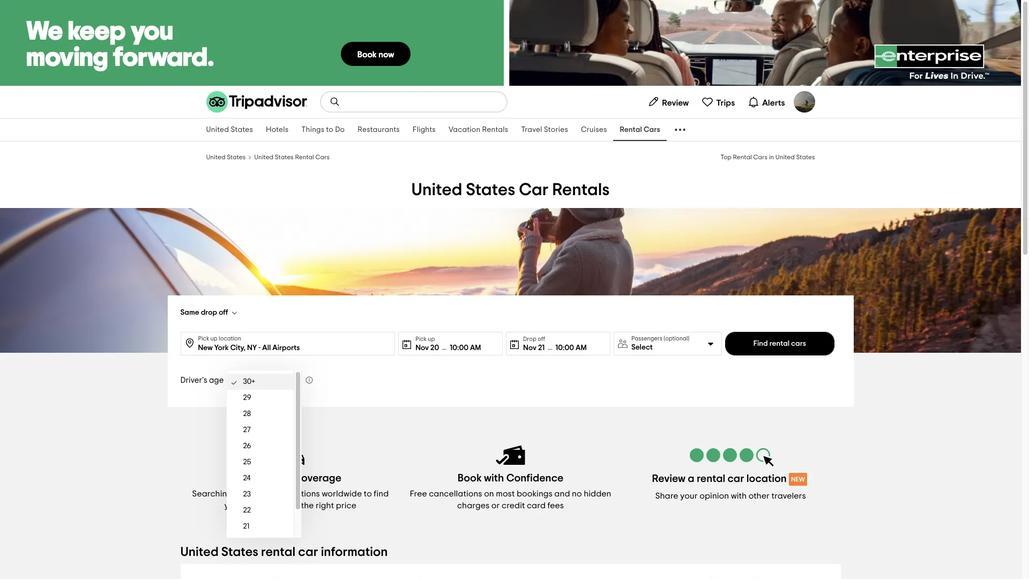 Task type: locate. For each thing, give the bounding box(es) containing it.
None search field
[[321, 92, 507, 112]]

0 horizontal spatial nov
[[416, 344, 429, 352]]

1 horizontal spatial off
[[538, 336, 546, 342]]

0 horizontal spatial am
[[470, 344, 481, 352]]

rental right find
[[770, 340, 790, 348]]

book
[[458, 473, 482, 484]]

1 horizontal spatial am
[[576, 344, 587, 352]]

1 horizontal spatial to
[[364, 490, 372, 498]]

28
[[243, 410, 251, 418]]

2 nov from the left
[[524, 344, 537, 352]]

1 vertical spatial rentals
[[553, 181, 610, 198]]

charges
[[458, 502, 490, 510]]

worldwide
[[322, 490, 362, 498]]

cruises link
[[575, 119, 614, 141]]

1 10:00 from the left
[[450, 344, 469, 352]]

0 horizontal spatial rental
[[295, 154, 314, 160]]

review
[[663, 98, 689, 107], [653, 474, 686, 484]]

review for review a rental car location new
[[653, 474, 686, 484]]

up for drop off
[[211, 336, 218, 342]]

off right drop
[[219, 309, 228, 317]]

car inside 'searching over 60,000 locations worldwide to find you the right car at the right price'
[[276, 502, 289, 510]]

1 the from the left
[[241, 502, 254, 510]]

0 horizontal spatial car
[[276, 502, 289, 510]]

20 down pick up
[[431, 344, 439, 352]]

location
[[219, 336, 241, 342], [747, 474, 787, 484]]

10:00 right nov 21
[[556, 344, 575, 352]]

2 10:00 am from the left
[[556, 344, 587, 352]]

2 vertical spatial rental
[[261, 546, 296, 559]]

(optional)
[[664, 336, 690, 342]]

1 vertical spatial 21
[[243, 523, 250, 531]]

driver's age
[[181, 376, 224, 384]]

0 vertical spatial 20
[[431, 344, 439, 352]]

cars left 'in' on the top of the page
[[754, 154, 768, 160]]

off up nov 21
[[538, 336, 546, 342]]

1 vertical spatial to
[[364, 490, 372, 498]]

0 horizontal spatial 20
[[243, 539, 252, 547]]

alerts link
[[744, 91, 790, 113]]

0 horizontal spatial the
[[241, 502, 254, 510]]

0 vertical spatial 21
[[539, 344, 545, 352]]

the right at
[[301, 502, 314, 510]]

0 horizontal spatial location
[[219, 336, 241, 342]]

0 horizontal spatial to
[[326, 126, 334, 134]]

with down review a rental car location new
[[732, 492, 747, 501]]

pick up nov 20
[[416, 336, 427, 342]]

2 up from the left
[[428, 336, 435, 342]]

hidden
[[584, 490, 612, 498]]

2 horizontal spatial car
[[728, 474, 745, 484]]

1 horizontal spatial location
[[747, 474, 787, 484]]

car left information
[[298, 546, 318, 559]]

alerts
[[763, 98, 786, 107]]

right down "worldwide"
[[316, 502, 334, 510]]

10:00 for 21
[[556, 344, 575, 352]]

passengers
[[632, 336, 663, 342]]

1 nov from the left
[[416, 344, 429, 352]]

0 vertical spatial rental
[[770, 340, 790, 348]]

1 pick from the left
[[198, 336, 209, 342]]

0 vertical spatial with
[[484, 473, 504, 484]]

2 right from the left
[[316, 502, 334, 510]]

1 horizontal spatial nov
[[524, 344, 537, 352]]

0 vertical spatial united states
[[206, 126, 253, 134]]

nov down pick up
[[416, 344, 429, 352]]

2 vertical spatial car
[[298, 546, 318, 559]]

up
[[211, 336, 218, 342], [428, 336, 435, 342]]

21 down drop off
[[539, 344, 545, 352]]

united states rental car information
[[181, 546, 388, 559]]

21
[[539, 344, 545, 352], [243, 523, 250, 531]]

1 horizontal spatial rental
[[620, 126, 643, 134]]

1 horizontal spatial the
[[301, 502, 314, 510]]

0 vertical spatial rentals
[[483, 126, 509, 134]]

top rental cars in united states
[[721, 154, 816, 160]]

review up share
[[653, 474, 686, 484]]

0 horizontal spatial 21
[[243, 523, 250, 531]]

1 am from the left
[[470, 344, 481, 352]]

to
[[326, 126, 334, 134], [364, 490, 372, 498]]

rental right cruises
[[620, 126, 643, 134]]

review left trips link
[[663, 98, 689, 107]]

and
[[555, 490, 571, 498]]

2 am from the left
[[576, 344, 587, 352]]

0 vertical spatial review
[[663, 98, 689, 107]]

1 horizontal spatial 10:00
[[556, 344, 575, 352]]

searching over 60,000 locations worldwide to find you the right car at the right price
[[192, 490, 389, 510]]

1 horizontal spatial pick
[[416, 336, 427, 342]]

10:00 am
[[450, 344, 481, 352], [556, 344, 587, 352]]

1 vertical spatial united states
[[206, 154, 246, 160]]

rentals inside 'vacation rentals' link
[[483, 126, 509, 134]]

car for information
[[298, 546, 318, 559]]

1 vertical spatial 20
[[243, 539, 252, 547]]

10:00 am right nov 20
[[450, 344, 481, 352]]

am for 20
[[470, 344, 481, 352]]

the down 23
[[241, 502, 254, 510]]

stories
[[544, 126, 569, 134]]

confidence
[[507, 473, 564, 484]]

price
[[336, 502, 357, 510]]

1 vertical spatial with
[[732, 492, 747, 501]]

with up 'on'
[[484, 473, 504, 484]]

rental down things
[[295, 154, 314, 160]]

rentals right car
[[553, 181, 610, 198]]

free
[[410, 490, 427, 498]]

0 horizontal spatial pick
[[198, 336, 209, 342]]

1 horizontal spatial 20
[[431, 344, 439, 352]]

City or Airport text field
[[198, 333, 391, 354]]

1 vertical spatial car
[[276, 502, 289, 510]]

1 vertical spatial rental
[[697, 474, 726, 484]]

location up "other"
[[747, 474, 787, 484]]

car left at
[[276, 502, 289, 510]]

1 vertical spatial review
[[653, 474, 686, 484]]

10:00 right nov 20
[[450, 344, 469, 352]]

2 united states from the top
[[206, 154, 246, 160]]

rental up opinion
[[697, 474, 726, 484]]

1 horizontal spatial cars
[[644, 126, 661, 134]]

pick down same drop off
[[198, 336, 209, 342]]

car up share your opinion with other travelers
[[728, 474, 745, 484]]

top
[[721, 154, 732, 160]]

states
[[231, 126, 253, 134], [227, 154, 246, 160], [275, 154, 294, 160], [797, 154, 816, 160], [466, 181, 516, 198], [221, 546, 259, 559]]

pick
[[198, 336, 209, 342], [416, 336, 427, 342]]

cars down review link
[[644, 126, 661, 134]]

0 vertical spatial car
[[728, 474, 745, 484]]

cars
[[644, 126, 661, 134], [316, 154, 330, 160], [754, 154, 768, 160]]

car
[[728, 474, 745, 484], [276, 502, 289, 510], [298, 546, 318, 559]]

worldwide
[[240, 473, 291, 484]]

2 horizontal spatial cars
[[754, 154, 768, 160]]

searching
[[192, 490, 232, 498]]

book with confidence
[[458, 473, 564, 484]]

rentals right vacation
[[483, 126, 509, 134]]

0 horizontal spatial up
[[211, 336, 218, 342]]

0 vertical spatial to
[[326, 126, 334, 134]]

rental down at
[[261, 546, 296, 559]]

1 horizontal spatial car
[[298, 546, 318, 559]]

right
[[255, 502, 274, 510], [316, 502, 334, 510]]

1 horizontal spatial rental
[[697, 474, 726, 484]]

review for review
[[663, 98, 689, 107]]

1 up from the left
[[211, 336, 218, 342]]

to left the do
[[326, 126, 334, 134]]

1 horizontal spatial 10:00 am
[[556, 344, 587, 352]]

to inside the things to do link
[[326, 126, 334, 134]]

you
[[225, 502, 239, 510]]

0 horizontal spatial rentals
[[483, 126, 509, 134]]

1 united states from the top
[[206, 126, 253, 134]]

rental inside rental cars 'link'
[[620, 126, 643, 134]]

review link
[[644, 91, 694, 113]]

20
[[431, 344, 439, 352], [243, 539, 252, 547]]

1 right from the left
[[255, 502, 274, 510]]

rental right top
[[734, 154, 753, 160]]

fees
[[548, 502, 564, 510]]

21 down 22
[[243, 523, 250, 531]]

1 horizontal spatial right
[[316, 502, 334, 510]]

vacation rentals
[[449, 126, 509, 134]]

location down same drop off
[[219, 336, 241, 342]]

in
[[770, 154, 775, 160]]

cars inside 'link'
[[644, 126, 661, 134]]

flights
[[413, 126, 436, 134]]

0 horizontal spatial with
[[484, 473, 504, 484]]

60,000
[[253, 490, 282, 498]]

1 horizontal spatial with
[[732, 492, 747, 501]]

0 horizontal spatial rental
[[261, 546, 296, 559]]

cancellations
[[429, 490, 483, 498]]

up up nov 20
[[428, 336, 435, 342]]

rental
[[770, 340, 790, 348], [697, 474, 726, 484], [261, 546, 296, 559]]

2 10:00 from the left
[[556, 344, 575, 352]]

0 horizontal spatial 10:00
[[450, 344, 469, 352]]

2 horizontal spatial rental
[[770, 340, 790, 348]]

1 10:00 am from the left
[[450, 344, 481, 352]]

things to do
[[302, 126, 345, 134]]

up down drop
[[211, 336, 218, 342]]

rental
[[620, 126, 643, 134], [295, 154, 314, 160], [734, 154, 753, 160]]

0 vertical spatial off
[[219, 309, 228, 317]]

to left find
[[364, 490, 372, 498]]

0 horizontal spatial 10:00 am
[[450, 344, 481, 352]]

1 vertical spatial united states link
[[206, 152, 246, 161]]

rental inside find rental cars button
[[770, 340, 790, 348]]

united states link
[[200, 119, 260, 141], [206, 152, 246, 161]]

restaurants link
[[351, 119, 407, 141]]

am right nov 21
[[576, 344, 587, 352]]

nov down drop at the bottom right
[[524, 344, 537, 352]]

20 down 22
[[243, 539, 252, 547]]

with
[[484, 473, 504, 484], [732, 492, 747, 501]]

10:00 am right nov 21
[[556, 344, 587, 352]]

22
[[243, 507, 251, 514]]

am for 21
[[576, 344, 587, 352]]

the
[[241, 502, 254, 510], [301, 502, 314, 510]]

0 horizontal spatial right
[[255, 502, 274, 510]]

find
[[374, 490, 389, 498]]

rentals
[[483, 126, 509, 134], [553, 181, 610, 198]]

a
[[688, 474, 695, 484]]

your
[[681, 492, 698, 501]]

1 horizontal spatial up
[[428, 336, 435, 342]]

review inside review link
[[663, 98, 689, 107]]

united states
[[206, 126, 253, 134], [206, 154, 246, 160]]

2 pick from the left
[[416, 336, 427, 342]]

bookings
[[517, 490, 553, 498]]

1 vertical spatial location
[[747, 474, 787, 484]]

cars down 'things to do'
[[316, 154, 330, 160]]

am right nov 20
[[470, 344, 481, 352]]

nov for nov 20
[[416, 344, 429, 352]]

right down 60,000
[[255, 502, 274, 510]]



Task type: vqa. For each thing, say whether or not it's contained in the screenshot.
the middle Rental
yes



Task type: describe. For each thing, give the bounding box(es) containing it.
find
[[754, 340, 769, 348]]

nov for nov 21
[[524, 344, 537, 352]]

united states rental cars
[[254, 154, 330, 160]]

flights link
[[407, 119, 443, 141]]

find rental cars button
[[726, 332, 835, 356]]

travelers
[[772, 492, 807, 501]]

select
[[632, 344, 653, 351]]

up for nov 21
[[428, 336, 435, 342]]

over
[[234, 490, 252, 498]]

vacation
[[449, 126, 481, 134]]

profile picture image
[[794, 91, 816, 113]]

or
[[492, 502, 500, 510]]

no
[[572, 490, 582, 498]]

things
[[302, 126, 325, 134]]

locations
[[284, 490, 320, 498]]

2 horizontal spatial rental
[[734, 154, 753, 160]]

vacation rentals link
[[443, 119, 515, 141]]

24
[[243, 475, 251, 482]]

most
[[496, 490, 515, 498]]

27
[[243, 426, 251, 434]]

worldwide coverage
[[240, 473, 342, 484]]

pick up location
[[198, 336, 241, 342]]

on
[[484, 490, 494, 498]]

hotels link
[[260, 119, 295, 141]]

search image
[[330, 97, 340, 107]]

0 horizontal spatial cars
[[316, 154, 330, 160]]

tripadvisor image
[[206, 91, 307, 113]]

car for location
[[728, 474, 745, 484]]

same drop off
[[181, 309, 228, 317]]

advertisement region
[[0, 0, 1022, 86]]

hotels
[[266, 126, 289, 134]]

car
[[519, 181, 549, 198]]

at
[[291, 502, 299, 510]]

other
[[749, 492, 770, 501]]

share your opinion with other travelers
[[656, 492, 807, 501]]

things to do link
[[295, 119, 351, 141]]

coverage
[[294, 473, 342, 484]]

pick up
[[416, 336, 435, 342]]

opinion
[[700, 492, 730, 501]]

23
[[243, 491, 251, 498]]

0 vertical spatial location
[[219, 336, 241, 342]]

2 the from the left
[[301, 502, 314, 510]]

new
[[792, 476, 806, 483]]

nov 20
[[416, 344, 439, 352]]

drop off
[[524, 336, 546, 342]]

information
[[321, 546, 388, 559]]

10:00 am for nov 20
[[450, 344, 481, 352]]

drop
[[201, 309, 217, 317]]

rental cars
[[620, 126, 661, 134]]

card
[[527, 502, 546, 510]]

united states for "united states" link to the top
[[206, 126, 253, 134]]

trips link
[[698, 91, 740, 113]]

credit
[[502, 502, 525, 510]]

do
[[335, 126, 345, 134]]

nov 21
[[524, 344, 545, 352]]

restaurants
[[358, 126, 400, 134]]

0 vertical spatial united states link
[[200, 119, 260, 141]]

trips
[[717, 98, 736, 107]]

united states car rentals
[[412, 181, 610, 198]]

rental cars link
[[614, 119, 667, 141]]

26
[[243, 443, 251, 450]]

1 vertical spatial off
[[538, 336, 546, 342]]

rental for information
[[261, 546, 296, 559]]

age
[[209, 376, 224, 384]]

drop
[[524, 336, 537, 342]]

review a rental car location new
[[653, 474, 806, 484]]

0 horizontal spatial off
[[219, 309, 228, 317]]

25
[[243, 459, 251, 466]]

find rental cars
[[754, 340, 807, 348]]

same
[[181, 309, 199, 317]]

passengers (optional) select
[[632, 336, 690, 351]]

10:00 am for nov 21
[[556, 344, 587, 352]]

1 horizontal spatial 21
[[539, 344, 545, 352]]

share
[[656, 492, 679, 501]]

cruises
[[581, 126, 607, 134]]

travel stories link
[[515, 119, 575, 141]]

united states for the bottom "united states" link
[[206, 154, 246, 160]]

pick for nov 21
[[416, 336, 427, 342]]

rental for location
[[697, 474, 726, 484]]

travel stories
[[522, 126, 569, 134]]

10:00 for 20
[[450, 344, 469, 352]]

driver's
[[181, 376, 208, 384]]

29
[[243, 394, 252, 402]]

cars
[[792, 340, 807, 348]]

free cancellations on most bookings and no hidden charges or credit card fees
[[410, 490, 612, 510]]

pick for drop off
[[198, 336, 209, 342]]

1 horizontal spatial rentals
[[553, 181, 610, 198]]

travel
[[522, 126, 543, 134]]

to inside 'searching over 60,000 locations worldwide to find you the right car at the right price'
[[364, 490, 372, 498]]



